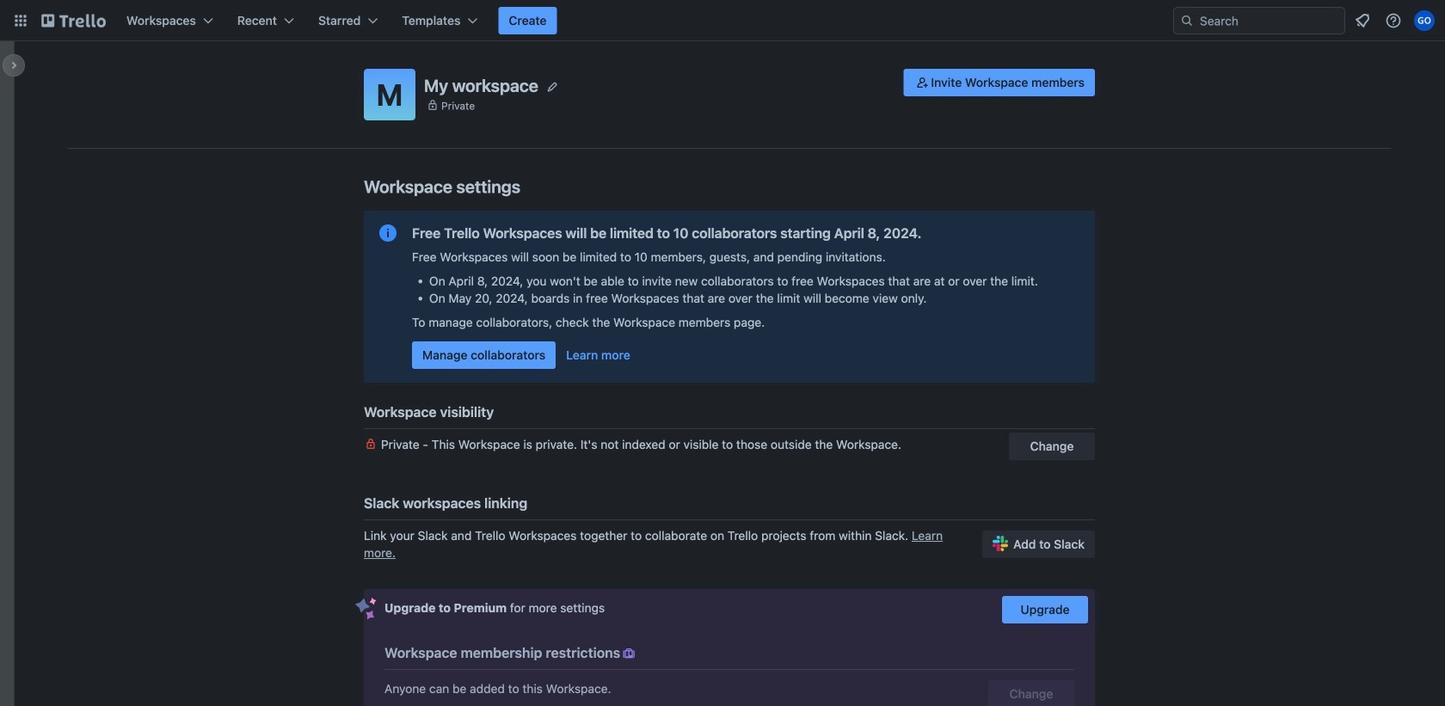 Task type: describe. For each thing, give the bounding box(es) containing it.
back to home image
[[41, 7, 106, 34]]

0 notifications image
[[1352, 10, 1373, 31]]

primary element
[[0, 0, 1445, 41]]

1 horizontal spatial sm image
[[914, 74, 931, 91]]



Task type: locate. For each thing, give the bounding box(es) containing it.
1 vertical spatial sm image
[[620, 645, 638, 662]]

0 horizontal spatial sm image
[[620, 645, 638, 662]]

sm image
[[914, 74, 931, 91], [620, 645, 638, 662]]

search image
[[1180, 14, 1194, 28]]

open information menu image
[[1385, 12, 1402, 29]]

Search field
[[1194, 8, 1344, 34]]

gary orlando (garyorlando) image
[[1414, 10, 1435, 31]]

sparkle image
[[355, 598, 377, 620]]

0 vertical spatial sm image
[[914, 74, 931, 91]]



Task type: vqa. For each thing, say whether or not it's contained in the screenshot.
Search field
yes



